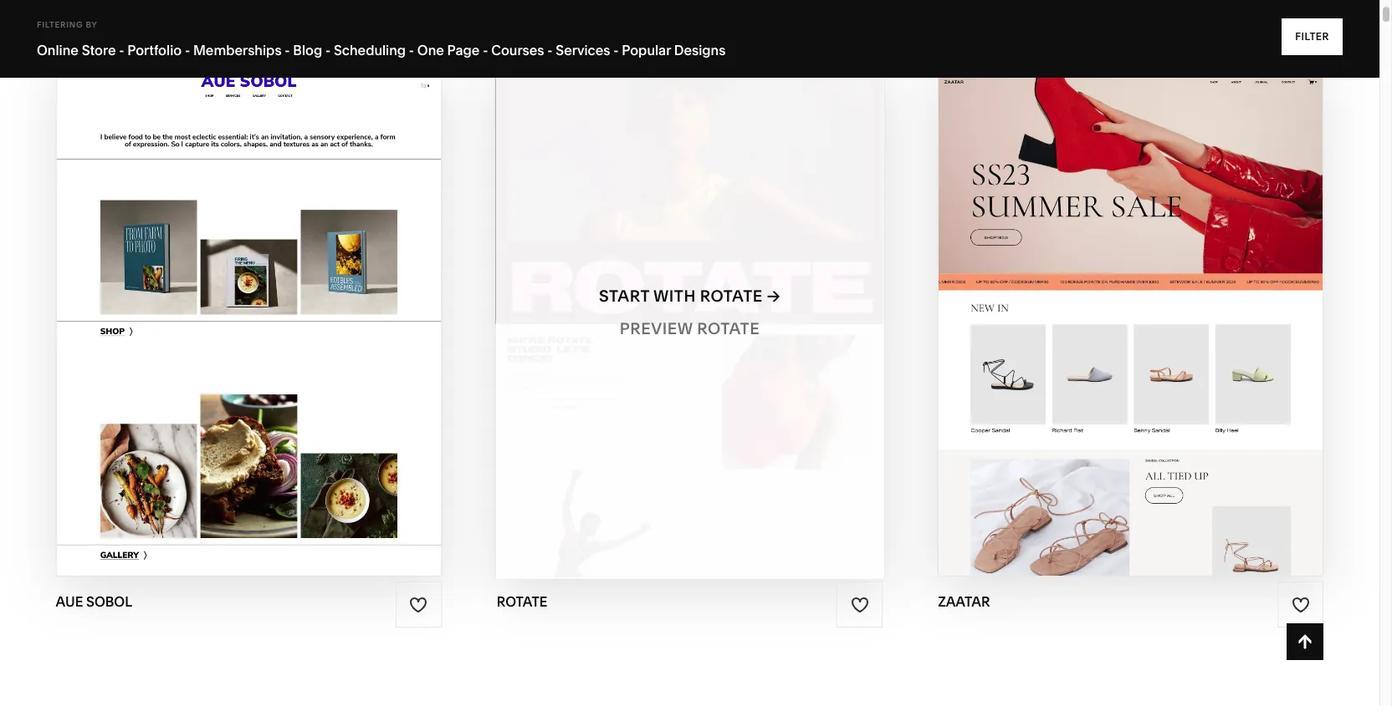 Task type: vqa. For each thing, say whether or not it's contained in the screenshot.
7th -
yes



Task type: locate. For each thing, give the bounding box(es) containing it.
one
[[417, 42, 444, 59]]

add aue sobol to your favorites list image
[[409, 596, 428, 615]]

1 vertical spatial rotate
[[697, 320, 760, 339]]

courses
[[491, 42, 544, 59]]

1 horizontal spatial with
[[653, 287, 696, 307]]

2 horizontal spatial preview
[[1060, 320, 1133, 339]]

online down the filtering on the top of the page
[[37, 42, 79, 59]]

1 preview from the left
[[163, 320, 236, 339]]

start for preview rotate
[[599, 287, 650, 307]]

1 horizontal spatial store
[[117, 24, 164, 47]]

preview down start with zaatar
[[1060, 320, 1133, 339]]

with up preview rotate
[[653, 287, 696, 307]]

0 vertical spatial rotate
[[700, 287, 763, 307]]

filtering by
[[37, 20, 97, 29]]

0 vertical spatial aue
[[243, 287, 277, 307]]

1 horizontal spatial start
[[599, 287, 650, 307]]

aue inside button
[[243, 287, 277, 307]]

with inside 'button'
[[1094, 287, 1136, 307]]

sobol
[[281, 287, 337, 307], [278, 320, 334, 339], [86, 594, 132, 611]]

- right blog
[[325, 42, 331, 59]]

start inside 'button'
[[1039, 287, 1090, 307]]

-
[[119, 42, 124, 59], [185, 42, 190, 59], [285, 42, 290, 59], [325, 42, 331, 59], [409, 42, 414, 59], [483, 42, 488, 59], [547, 42, 553, 59], [613, 42, 619, 59]]

preview rotate
[[620, 320, 760, 339]]

preview zaatar link
[[1060, 307, 1202, 353]]

1 vertical spatial zaatar
[[1137, 320, 1202, 339]]

8 - from the left
[[613, 42, 619, 59]]

3 preview from the left
[[1060, 320, 1133, 339]]

with for zaatar
[[1094, 287, 1136, 307]]

preview aue sobol
[[163, 320, 334, 339]]

2 vertical spatial rotate
[[497, 594, 548, 611]]

with up preview zaatar
[[1094, 287, 1136, 307]]

- left portfolio
[[119, 42, 124, 59]]

3 with from the left
[[1094, 287, 1136, 307]]

aue sobol image
[[57, 64, 441, 577]]

2 horizontal spatial start
[[1039, 287, 1090, 307]]

zaatar inside preview zaatar link
[[1137, 320, 1202, 339]]

page
[[447, 42, 480, 59]]

1 with from the left
[[196, 287, 239, 307]]

with up preview aue sobol
[[196, 287, 239, 307]]

aue sobol element
[[57, 64, 441, 577]]

2 with from the left
[[653, 287, 696, 307]]

rotate image
[[496, 62, 884, 579]]

- left ")" at left top
[[285, 42, 290, 59]]

blog
[[293, 42, 322, 59]]

filter button
[[1282, 18, 1343, 55]]

add rotate to your favorites list image
[[851, 596, 869, 615]]

store
[[117, 24, 164, 47], [82, 42, 116, 59]]

2 horizontal spatial with
[[1094, 287, 1136, 307]]

online
[[56, 24, 113, 47], [37, 42, 79, 59]]

online left portfolio
[[56, 24, 113, 47]]

with for rotate
[[653, 287, 696, 307]]

start with zaatar
[[1039, 287, 1205, 307]]

aue sobol
[[56, 594, 132, 611]]

store right by
[[117, 24, 164, 47]]

online for online store - portfolio - memberships - blog - scheduling - one page - courses - services - popular designs
[[37, 42, 79, 59]]

sobol inside button
[[281, 287, 337, 307]]

online for online store templates ( 40 )
[[56, 24, 113, 47]]

zaatar
[[1140, 287, 1205, 307], [1137, 320, 1202, 339], [938, 594, 990, 611]]

zaatar image
[[939, 64, 1323, 577]]

start with zaatar button
[[1039, 274, 1222, 320]]

0 horizontal spatial start
[[142, 287, 193, 307]]

2 vertical spatial sobol
[[86, 594, 132, 611]]

filter
[[1295, 30, 1329, 43]]

services
[[556, 42, 610, 59]]

rotate inside button
[[700, 287, 763, 307]]

4 - from the left
[[325, 42, 331, 59]]

rotate
[[700, 287, 763, 307], [697, 320, 760, 339], [497, 594, 548, 611]]

online store templates ( 40 )
[[56, 24, 296, 47]]

0 vertical spatial sobol
[[281, 287, 337, 307]]

store down by
[[82, 42, 116, 59]]

start
[[142, 287, 193, 307], [599, 287, 650, 307], [1039, 287, 1090, 307]]

online store - portfolio - memberships - blog - scheduling - one page - courses - services - popular designs
[[37, 42, 726, 59]]

preview down start with rotate
[[620, 320, 693, 339]]

2 vertical spatial aue
[[56, 594, 83, 611]]

scheduling
[[334, 42, 406, 59]]

start with aue sobol button
[[142, 274, 355, 320]]

filtering
[[37, 20, 83, 29]]

with
[[196, 287, 239, 307], [653, 287, 696, 307], [1094, 287, 1136, 307]]

3 start from the left
[[1039, 287, 1090, 307]]

0 horizontal spatial store
[[82, 42, 116, 59]]

- right the page
[[483, 42, 488, 59]]

- right portfolio
[[185, 42, 190, 59]]

by
[[86, 20, 97, 29]]

0 vertical spatial zaatar
[[1140, 287, 1205, 307]]

2 preview from the left
[[620, 320, 693, 339]]

0 horizontal spatial with
[[196, 287, 239, 307]]

designs
[[674, 42, 726, 59]]

- right the courses
[[547, 42, 553, 59]]

0 horizontal spatial preview
[[163, 320, 236, 339]]

aue
[[243, 287, 277, 307], [240, 320, 273, 339], [56, 594, 83, 611]]

preview
[[163, 320, 236, 339], [620, 320, 693, 339], [1060, 320, 1133, 339]]

1 horizontal spatial preview
[[620, 320, 693, 339]]

40
[[269, 24, 290, 47]]

preview down start with aue sobol
[[163, 320, 236, 339]]

- left one
[[409, 42, 414, 59]]

2 start from the left
[[599, 287, 650, 307]]

1 start from the left
[[142, 287, 193, 307]]

- left popular
[[613, 42, 619, 59]]



Task type: describe. For each thing, give the bounding box(es) containing it.
start for preview aue sobol
[[142, 287, 193, 307]]

start with rotate button
[[599, 274, 780, 320]]

2 vertical spatial zaatar
[[938, 594, 990, 611]]

start for preview zaatar
[[1039, 287, 1090, 307]]

)
[[290, 24, 296, 47]]

rotate element
[[496, 62, 884, 579]]

with for aue
[[196, 287, 239, 307]]

store for -
[[82, 42, 116, 59]]

1 vertical spatial aue
[[240, 320, 273, 339]]

zaatar element
[[939, 64, 1323, 577]]

preview aue sobol link
[[163, 307, 334, 353]]

memberships
[[193, 42, 282, 59]]

1 vertical spatial sobol
[[278, 320, 334, 339]]

6 - from the left
[[483, 42, 488, 59]]

5 - from the left
[[409, 42, 414, 59]]

portfolio
[[127, 42, 182, 59]]

(
[[263, 24, 269, 47]]

preview zaatar
[[1060, 320, 1202, 339]]

start with rotate
[[599, 287, 763, 307]]

back to top image
[[1296, 633, 1315, 652]]

3 - from the left
[[285, 42, 290, 59]]

add zaatar to your favorites list image
[[1292, 596, 1310, 615]]

7 - from the left
[[547, 42, 553, 59]]

1 - from the left
[[119, 42, 124, 59]]

start with aue sobol
[[142, 287, 337, 307]]

preview for preview aue sobol
[[163, 320, 236, 339]]

store for templates
[[117, 24, 164, 47]]

templates
[[168, 24, 259, 47]]

zaatar inside start with zaatar 'button'
[[1140, 287, 1205, 307]]

2 - from the left
[[185, 42, 190, 59]]

preview for preview rotate
[[620, 320, 693, 339]]

preview rotate link
[[620, 307, 760, 353]]

preview for preview zaatar
[[1060, 320, 1133, 339]]

popular
[[622, 42, 671, 59]]



